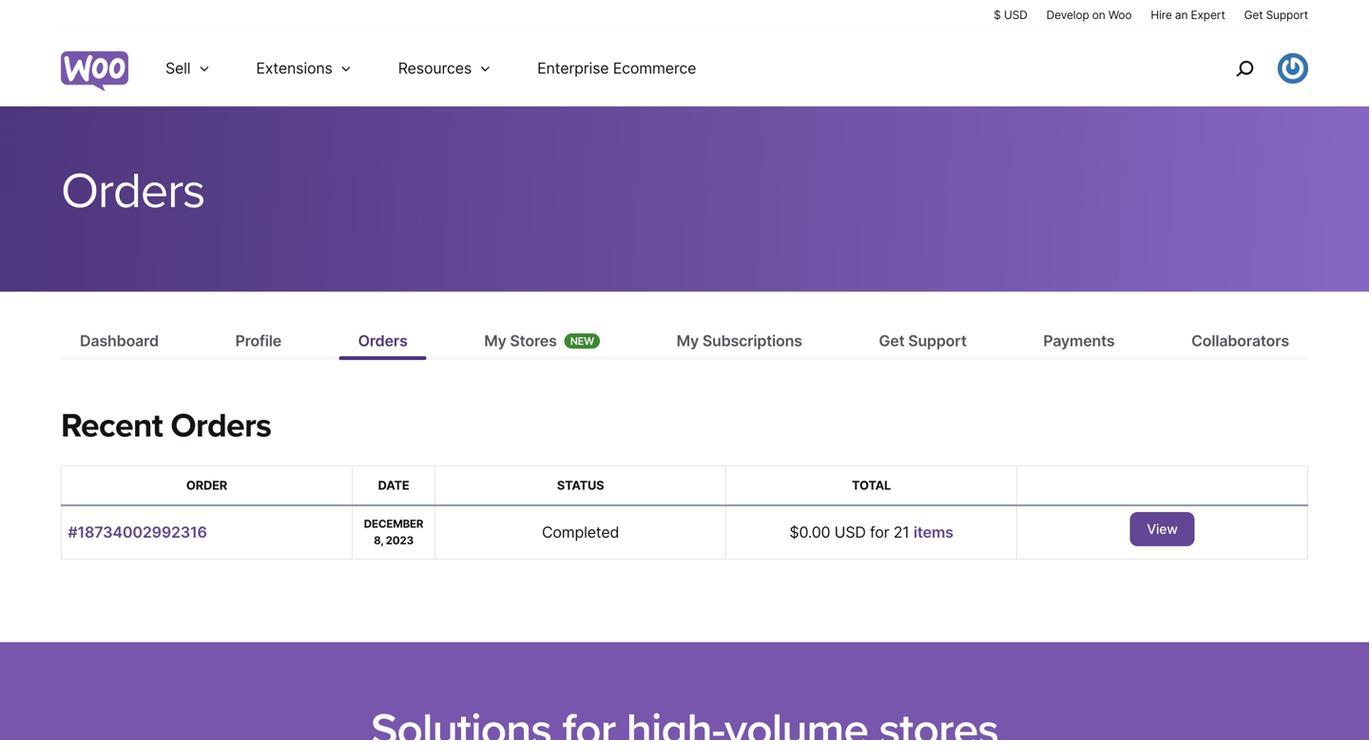 Task type: locate. For each thing, give the bounding box(es) containing it.
1 horizontal spatial $
[[994, 8, 1001, 22]]

woo
[[1109, 8, 1132, 22]]

1 vertical spatial $
[[790, 524, 799, 542]]

usd left 'develop'
[[1004, 8, 1028, 22]]

get support link
[[1245, 7, 1309, 23], [860, 330, 986, 357]]

my subscriptions link
[[658, 330, 822, 357]]

0.00
[[799, 524, 831, 542]]

new
[[570, 335, 595, 348]]

0 vertical spatial get support link
[[1245, 7, 1309, 23]]

orders
[[61, 162, 205, 222], [358, 332, 408, 351], [171, 406, 271, 447]]

1 horizontal spatial get support
[[1245, 8, 1309, 22]]

2 my from the left
[[677, 332, 699, 351]]

0 horizontal spatial get
[[879, 332, 905, 351]]

ecommerce
[[613, 59, 697, 78]]

payments
[[1044, 332, 1115, 351]]

1 horizontal spatial get support link
[[1245, 7, 1309, 23]]

enterprise ecommerce
[[538, 59, 697, 78]]

0 horizontal spatial support
[[909, 332, 967, 351]]

$ left "for" on the right bottom
[[790, 524, 799, 542]]

my stores
[[484, 332, 557, 351]]

$ for $ 0.00 usd for 21 items
[[790, 524, 799, 542]]

1 horizontal spatial get
[[1245, 8, 1264, 22]]

get support
[[1245, 8, 1309, 22], [879, 332, 967, 351]]

get
[[1245, 8, 1264, 22], [879, 332, 905, 351]]

0 horizontal spatial $
[[790, 524, 799, 542]]

0 vertical spatial $
[[994, 8, 1001, 22]]

profile
[[235, 332, 282, 351]]

support
[[1267, 8, 1309, 22], [909, 332, 967, 351]]

1 vertical spatial get support link
[[860, 330, 986, 357]]

for
[[870, 524, 890, 542]]

dashboard
[[80, 332, 159, 351]]

view link
[[1130, 513, 1195, 547]]

8,
[[374, 535, 384, 548]]

$ inside button
[[994, 8, 1001, 22]]

21
[[894, 524, 910, 542]]

subscriptions
[[703, 332, 803, 351]]

enterprise
[[538, 59, 609, 78]]

$ 0.00 usd for 21 items
[[790, 524, 954, 542]]

1 vertical spatial usd
[[835, 524, 866, 542]]

an
[[1176, 8, 1188, 22]]

$ left 'develop'
[[994, 8, 1001, 22]]

usd left "for" on the right bottom
[[835, 524, 866, 542]]

extensions button
[[233, 30, 375, 107]]

$
[[994, 8, 1001, 22], [790, 524, 799, 542]]

1 my from the left
[[484, 332, 507, 351]]

items link
[[914, 524, 954, 542]]

0 horizontal spatial get support
[[879, 332, 967, 351]]

$ usd
[[994, 8, 1028, 22]]

hire an expert link
[[1151, 7, 1226, 23]]

profile link
[[216, 330, 301, 357]]

develop on woo
[[1047, 8, 1132, 22]]

1 horizontal spatial my
[[677, 332, 699, 351]]

my
[[484, 332, 507, 351], [677, 332, 699, 351]]

0 vertical spatial usd
[[1004, 8, 1028, 22]]

0 vertical spatial orders
[[61, 162, 205, 222]]

0 vertical spatial get support
[[1245, 8, 1309, 22]]

resources
[[398, 59, 472, 78]]

dashboard link
[[61, 330, 178, 357]]

my left the subscriptions
[[677, 332, 699, 351]]

1 vertical spatial support
[[909, 332, 967, 351]]

total
[[852, 478, 891, 493]]

expert
[[1191, 8, 1226, 22]]

my left stores
[[484, 332, 507, 351]]

december
[[364, 518, 424, 531]]

0 horizontal spatial my
[[484, 332, 507, 351]]

usd inside button
[[1004, 8, 1028, 22]]

view
[[1147, 522, 1178, 538]]

my for my stores
[[484, 332, 507, 351]]

my inside my subscriptions link
[[677, 332, 699, 351]]

usd
[[1004, 8, 1028, 22], [835, 524, 866, 542]]

#18734002992316 link
[[68, 524, 207, 542]]

1 horizontal spatial usd
[[1004, 8, 1028, 22]]

0 vertical spatial support
[[1267, 8, 1309, 22]]

resources button
[[375, 30, 515, 107]]



Task type: vqa. For each thing, say whether or not it's contained in the screenshot.
middle Show subcategories image
no



Task type: describe. For each thing, give the bounding box(es) containing it.
0 horizontal spatial get support link
[[860, 330, 986, 357]]

develop on woo link
[[1047, 7, 1132, 23]]

stores
[[510, 332, 557, 351]]

develop
[[1047, 8, 1090, 22]]

enterprise ecommerce link
[[515, 30, 719, 107]]

2023
[[386, 535, 414, 548]]

service navigation menu element
[[1196, 38, 1309, 99]]

2 vertical spatial orders
[[171, 406, 271, 447]]

december 8, 2023
[[364, 518, 424, 548]]

my for my subscriptions
[[677, 332, 699, 351]]

date
[[378, 478, 410, 493]]

orders link
[[339, 330, 427, 357]]

1 vertical spatial get support
[[879, 332, 967, 351]]

my subscriptions
[[677, 332, 803, 351]]

0 horizontal spatial usd
[[835, 524, 866, 542]]

hire an expert
[[1151, 8, 1226, 22]]

search image
[[1230, 53, 1260, 84]]

1 horizontal spatial support
[[1267, 8, 1309, 22]]

recent orders
[[61, 406, 271, 447]]

$ for $ usd
[[994, 8, 1001, 22]]

open account menu image
[[1278, 53, 1309, 84]]

items
[[914, 524, 954, 542]]

completed
[[542, 524, 620, 542]]

0 vertical spatial get
[[1245, 8, 1264, 22]]

1 vertical spatial get
[[879, 332, 905, 351]]

order
[[186, 478, 227, 493]]

collaborators link
[[1173, 330, 1309, 357]]

sell
[[166, 59, 191, 78]]

#18734002992316
[[68, 524, 207, 542]]

recent
[[61, 406, 163, 447]]

1 vertical spatial orders
[[358, 332, 408, 351]]

payments link
[[1025, 330, 1134, 357]]

status
[[557, 478, 604, 493]]

$ usd button
[[994, 7, 1028, 23]]

hire
[[1151, 8, 1173, 22]]

sell button
[[143, 30, 233, 107]]

on
[[1093, 8, 1106, 22]]

extensions
[[256, 59, 333, 78]]

collaborators
[[1192, 332, 1290, 351]]



